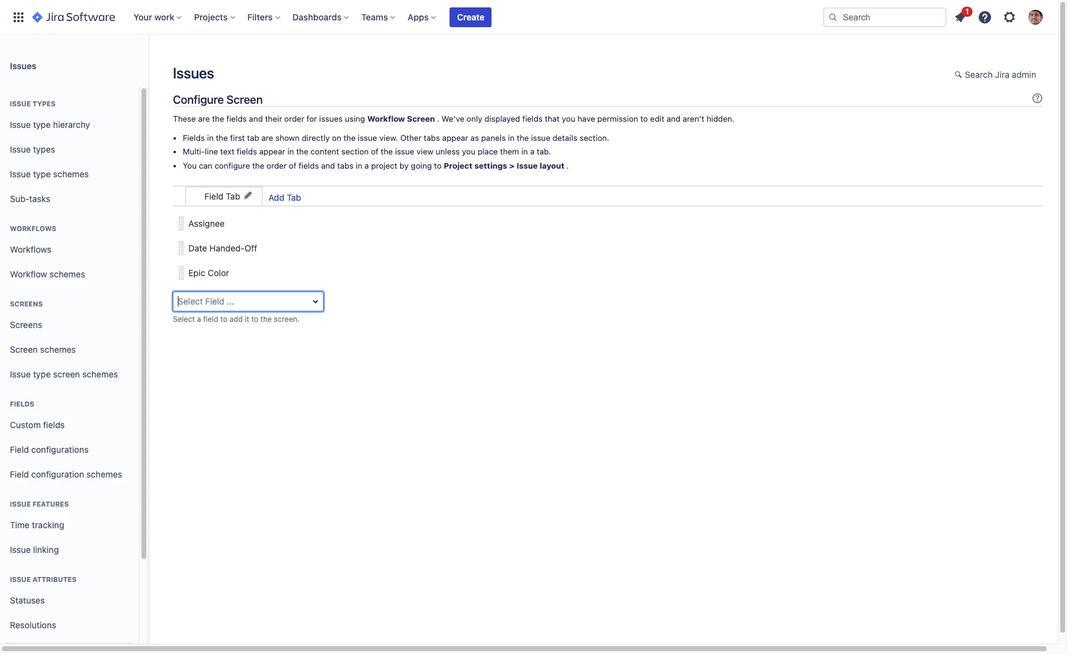 Task type: vqa. For each thing, say whether or not it's contained in the screenshot.
the type within Issue type hierarchy link
no



Task type: describe. For each thing, give the bounding box(es) containing it.
tab
[[247, 133, 259, 143]]

fields inside group
[[43, 419, 65, 430]]

1
[[966, 6, 970, 16]]

on
[[332, 133, 342, 143]]

issues
[[319, 114, 343, 124]]

issue for issue type hierarchy
[[10, 119, 31, 130]]

schemes up issue type screen schemes
[[40, 344, 76, 354]]

issue type hierarchy
[[10, 119, 90, 130]]

schemes inside issue types group
[[53, 168, 89, 179]]

the down directly
[[296, 147, 309, 157]]

sub-
[[10, 193, 29, 204]]

issue types
[[10, 144, 55, 154]]

Select Field ... text field
[[173, 292, 324, 311]]

the up 'text'
[[216, 133, 228, 143]]

0 vertical spatial order
[[285, 114, 305, 124]]

2 horizontal spatial and
[[667, 114, 681, 124]]

the right on on the left
[[344, 133, 356, 143]]

workflows for workflows link
[[10, 244, 51, 254]]

date handed-off
[[188, 243, 257, 253]]

field for field tab
[[205, 191, 224, 201]]

small image inside search jira admin link
[[955, 70, 965, 80]]

layout
[[540, 161, 565, 171]]

field for field configuration schemes
[[10, 469, 29, 479]]

1 horizontal spatial screen
[[227, 93, 263, 106]]

issue attributes
[[10, 575, 77, 583]]

add tab
[[269, 192, 301, 202]]

tab for add tab
[[287, 192, 301, 202]]

help image
[[978, 10, 993, 24]]

issue linking link
[[5, 538, 134, 562]]

schemes inside fields group
[[87, 469, 122, 479]]

issue attributes group
[[5, 562, 134, 653]]

and inside fields in the first tab are shown directly on the issue view. other tabs appear as panels in the issue details section. multi-line text fields appear in the content section of the issue view unless you place them in a tab. you can configure the order of fields and tabs in a project by going to project settings > issue layout .
[[321, 161, 335, 171]]

issue types group
[[5, 87, 134, 215]]

0 horizontal spatial a
[[197, 315, 201, 324]]

the up them
[[517, 133, 529, 143]]

0 horizontal spatial are
[[198, 114, 210, 124]]

Search field
[[824, 7, 947, 27]]

line
[[205, 147, 218, 157]]

issue types
[[10, 99, 56, 108]]

0 horizontal spatial tabs
[[337, 161, 354, 171]]

teams
[[362, 11, 388, 22]]

configure
[[215, 161, 250, 171]]

fields left that
[[523, 114, 543, 124]]

issue type schemes link
[[5, 162, 134, 187]]

by
[[400, 161, 409, 171]]

field configuration schemes link
[[5, 462, 134, 487]]

epic
[[188, 268, 206, 278]]

fields down content
[[299, 161, 319, 171]]

have
[[578, 114, 596, 124]]

screens group
[[5, 287, 134, 391]]

dashboards
[[293, 11, 342, 22]]

tasks
[[29, 193, 50, 204]]

projects button
[[190, 7, 240, 27]]

screen schemes link
[[5, 337, 134, 362]]

place
[[478, 147, 498, 157]]

in right them
[[522, 147, 528, 157]]

to left add
[[221, 315, 228, 324]]

issue for issue linking
[[10, 544, 31, 555]]

time tracking
[[10, 519, 64, 530]]

view.
[[380, 133, 398, 143]]

their
[[265, 114, 282, 124]]

issue for issue types
[[10, 144, 31, 154]]

issue for issue type screen schemes
[[10, 369, 31, 379]]

in down the section
[[356, 161, 363, 171]]

edit
[[651, 114, 665, 124]]

configure
[[173, 93, 224, 106]]

the down the view.
[[381, 147, 393, 157]]

are inside fields in the first tab are shown directly on the issue view. other tabs appear as panels in the issue details section. multi-line text fields appear in the content section of the issue view unless you place them in a tab. you can configure the order of fields and tabs in a project by going to project settings > issue layout .
[[262, 133, 273, 143]]

features
[[33, 500, 69, 508]]

0 vertical spatial .
[[437, 114, 440, 124]]

configure screen
[[173, 93, 263, 106]]

tracking
[[32, 519, 64, 530]]

your
[[134, 11, 152, 22]]

sub-tasks
[[10, 193, 50, 204]]

type for hierarchy
[[33, 119, 51, 130]]

fields group
[[5, 387, 134, 491]]

2 horizontal spatial a
[[531, 147, 535, 157]]

tab for field tab
[[226, 191, 240, 201]]

fields in the first tab are shown directly on the issue view. other tabs appear as panels in the issue details section. multi-line text fields appear in the content section of the issue view unless you place them in a tab. you can configure the order of fields and tabs in a project by going to project settings > issue layout .
[[183, 133, 610, 171]]

screen
[[53, 369, 80, 379]]

settings
[[475, 161, 508, 171]]

work
[[154, 11, 174, 22]]

filters
[[248, 11, 273, 22]]

order inside fields in the first tab are shown directly on the issue view. other tabs appear as panels in the issue details section. multi-line text fields appear in the content section of the issue view unless you place them in a tab. you can configure the order of fields and tabs in a project by going to project settings > issue layout .
[[267, 161, 287, 171]]

can
[[199, 161, 213, 171]]

your work button
[[130, 7, 187, 27]]

create
[[458, 11, 485, 22]]

project
[[444, 161, 473, 171]]

type for schemes
[[33, 168, 51, 179]]

workflows for workflows group
[[10, 224, 56, 232]]

screen.
[[274, 315, 300, 324]]

workflows link
[[5, 237, 134, 262]]

filters button
[[244, 7, 285, 27]]

field tab link
[[185, 186, 263, 205]]

issue type screen schemes link
[[5, 362, 134, 387]]

handed-
[[210, 243, 245, 253]]

custom fields link
[[5, 413, 134, 438]]

as
[[471, 133, 479, 143]]

fields down tab
[[237, 147, 257, 157]]

primary element
[[7, 0, 824, 34]]

search jira admin
[[966, 69, 1037, 80]]

that
[[545, 114, 560, 124]]

issue type screen schemes
[[10, 369, 118, 379]]

issue features
[[10, 500, 69, 508]]

issue for issue features
[[10, 500, 31, 508]]

issue for issue attributes
[[10, 575, 31, 583]]

color
[[208, 268, 229, 278]]

them
[[500, 147, 520, 157]]

your work
[[134, 11, 174, 22]]

configuration
[[31, 469, 84, 479]]

issue linking
[[10, 544, 59, 555]]

displayed
[[485, 114, 521, 124]]

create button
[[450, 7, 492, 27]]

attributes
[[33, 575, 77, 583]]

tab.
[[537, 147, 552, 157]]

1 vertical spatial a
[[365, 161, 369, 171]]

field configurations
[[10, 444, 89, 455]]

projects
[[194, 11, 228, 22]]

configurations
[[31, 444, 89, 455]]

multi-
[[183, 147, 205, 157]]

add
[[230, 315, 243, 324]]

for
[[307, 114, 317, 124]]



Task type: locate. For each thing, give the bounding box(es) containing it.
field down the custom
[[10, 444, 29, 455]]

0 vertical spatial appear
[[443, 133, 469, 143]]

issue down time
[[10, 544, 31, 555]]

1 vertical spatial order
[[267, 161, 287, 171]]

screens for screens link on the left of page
[[10, 319, 42, 330]]

1 horizontal spatial a
[[365, 161, 369, 171]]

0 horizontal spatial tab
[[226, 191, 240, 201]]

these are the fields and their order for issues using workflow screen . we've only displayed fields that you have permission to edit and aren't hidden.
[[173, 114, 735, 124]]

1 vertical spatial field
[[10, 444, 29, 455]]

0 vertical spatial of
[[371, 147, 379, 157]]

2 vertical spatial type
[[33, 369, 51, 379]]

in
[[207, 133, 214, 143], [508, 133, 515, 143], [288, 147, 294, 157], [522, 147, 528, 157], [356, 161, 363, 171]]

to right "going"
[[434, 161, 442, 171]]

and down content
[[321, 161, 335, 171]]

aren't
[[683, 114, 705, 124]]

custom fields
[[10, 419, 65, 430]]

workflow inside workflow schemes link
[[10, 269, 47, 279]]

screen up issue type screen schemes
[[10, 344, 38, 354]]

issue left types
[[10, 144, 31, 154]]

the right the configure
[[252, 161, 265, 171]]

add tab link
[[263, 189, 308, 206]]

shown
[[276, 133, 300, 143]]

1 vertical spatial screen
[[407, 114, 435, 124]]

0 vertical spatial field
[[205, 191, 224, 201]]

1 screens from the top
[[10, 300, 43, 308]]

1 vertical spatial fields
[[10, 400, 34, 408]]

using
[[345, 114, 365, 124]]

schemes
[[53, 168, 89, 179], [49, 269, 85, 279], [40, 344, 76, 354], [82, 369, 118, 379], [87, 469, 122, 479]]

0 horizontal spatial issue
[[358, 133, 377, 143]]

issue for issue types
[[10, 99, 31, 108]]

2 horizontal spatial screen
[[407, 114, 435, 124]]

resolutions link
[[5, 613, 134, 638]]

to right the it
[[252, 315, 259, 324]]

1 vertical spatial you
[[462, 147, 476, 157]]

schemes down field configurations link on the bottom left
[[87, 469, 122, 479]]

issues up issue types
[[10, 60, 36, 71]]

0 vertical spatial you
[[562, 114, 576, 124]]

>
[[510, 161, 515, 171]]

a
[[531, 147, 535, 157], [365, 161, 369, 171], [197, 315, 201, 324]]

fields for fields in the first tab are shown directly on the issue view. other tabs appear as panels in the issue details section. multi-line text fields appear in the content section of the issue view unless you place them in a tab. you can configure the order of fields and tabs in a project by going to project settings > issue layout .
[[183, 133, 205, 143]]

issue features group
[[5, 487, 134, 566]]

1 vertical spatial .
[[567, 161, 569, 171]]

0 horizontal spatial small image
[[243, 191, 253, 201]]

field up issue features
[[10, 469, 29, 479]]

field inside field configuration schemes link
[[10, 469, 29, 479]]

time
[[10, 519, 30, 530]]

issues
[[10, 60, 36, 71], [173, 64, 214, 82]]

the down configure screen
[[212, 114, 224, 124]]

type left screen
[[33, 369, 51, 379]]

workflow schemes
[[10, 269, 85, 279]]

fields for fields
[[10, 400, 34, 408]]

screens down workflow schemes on the left of the page
[[10, 300, 43, 308]]

1 vertical spatial workflow
[[10, 269, 47, 279]]

in up them
[[508, 133, 515, 143]]

hierarchy
[[53, 119, 90, 130]]

of up project
[[371, 147, 379, 157]]

issue
[[358, 133, 377, 143], [531, 133, 551, 143], [395, 147, 415, 157]]

field configurations link
[[5, 438, 134, 462]]

and
[[249, 114, 263, 124], [667, 114, 681, 124], [321, 161, 335, 171]]

statuses link
[[5, 588, 134, 613]]

small image inside the field tab link
[[243, 191, 253, 201]]

the right the it
[[261, 315, 272, 324]]

1 horizontal spatial appear
[[443, 133, 469, 143]]

0 horizontal spatial issues
[[10, 60, 36, 71]]

issue right >
[[517, 161, 538, 171]]

screens for screens group
[[10, 300, 43, 308]]

issue up the section
[[358, 133, 377, 143]]

issue up sub-
[[10, 168, 31, 179]]

schemes inside "link"
[[82, 369, 118, 379]]

small image
[[955, 70, 965, 80], [243, 191, 253, 201]]

. right layout
[[567, 161, 569, 171]]

and right edit
[[667, 114, 681, 124]]

workflows down sub-tasks
[[10, 224, 56, 232]]

dashboards button
[[289, 7, 354, 27]]

screen inside screen schemes link
[[10, 344, 38, 354]]

field inside field configurations link
[[10, 444, 29, 455]]

0 vertical spatial tabs
[[424, 133, 440, 143]]

1 vertical spatial workflows
[[10, 244, 51, 254]]

linking
[[33, 544, 59, 555]]

types
[[33, 99, 56, 108]]

we've
[[442, 114, 465, 124]]

permission
[[598, 114, 639, 124]]

time tracking link
[[5, 513, 134, 538]]

select a field to add it to the screen.
[[173, 315, 300, 324]]

resolutions
[[10, 620, 56, 630]]

schemes down workflows link
[[49, 269, 85, 279]]

statuses
[[10, 595, 45, 605]]

1 vertical spatial screens
[[10, 319, 42, 330]]

0 vertical spatial workflow
[[368, 114, 405, 124]]

tabs up the view
[[424, 133, 440, 143]]

in up line
[[207, 133, 214, 143]]

project
[[371, 161, 398, 171]]

fields up the first
[[227, 114, 247, 124]]

date
[[188, 243, 207, 253]]

view
[[417, 147, 434, 157]]

of down the shown
[[289, 161, 297, 171]]

tab down the configure
[[226, 191, 240, 201]]

issue down issue types
[[10, 119, 31, 130]]

0 vertical spatial type
[[33, 119, 51, 130]]

issue up statuses
[[10, 575, 31, 583]]

screens link
[[5, 313, 134, 337]]

it
[[245, 315, 249, 324]]

0 vertical spatial workflows
[[10, 224, 56, 232]]

2 vertical spatial screen
[[10, 344, 38, 354]]

1 type from the top
[[33, 119, 51, 130]]

you
[[562, 114, 576, 124], [462, 147, 476, 157]]

settings image
[[1003, 10, 1018, 24]]

type down 'types'
[[33, 119, 51, 130]]

first
[[230, 133, 245, 143]]

add
[[269, 192, 285, 202]]

field
[[205, 191, 224, 201], [10, 444, 29, 455], [10, 469, 29, 479]]

sidebar navigation image
[[135, 49, 162, 74]]

schemes inside workflows group
[[49, 269, 85, 279]]

screens up the screen schemes
[[10, 319, 42, 330]]

the
[[212, 114, 224, 124], [216, 133, 228, 143], [344, 133, 356, 143], [517, 133, 529, 143], [296, 147, 309, 157], [381, 147, 393, 157], [252, 161, 265, 171], [261, 315, 272, 324]]

type up tasks
[[33, 168, 51, 179]]

type
[[33, 119, 51, 130], [33, 168, 51, 179], [33, 369, 51, 379]]

0 horizontal spatial appear
[[259, 147, 285, 157]]

to
[[641, 114, 648, 124], [434, 161, 442, 171], [221, 315, 228, 324], [252, 315, 259, 324]]

issue left 'types'
[[10, 99, 31, 108]]

0 vertical spatial are
[[198, 114, 210, 124]]

workflow schemes link
[[5, 262, 134, 287]]

field
[[203, 315, 218, 324]]

you inside fields in the first tab are shown directly on the issue view. other tabs appear as panels in the issue details section. multi-line text fields appear in the content section of the issue view unless you place them in a tab. you can configure the order of fields and tabs in a project by going to project settings > issue layout .
[[462, 147, 476, 157]]

type for screen
[[33, 369, 51, 379]]

1 horizontal spatial issue
[[395, 147, 415, 157]]

screen
[[227, 93, 263, 106], [407, 114, 435, 124], [10, 344, 38, 354]]

1 horizontal spatial tab
[[287, 192, 301, 202]]

1 vertical spatial of
[[289, 161, 297, 171]]

order down the shown
[[267, 161, 287, 171]]

screen up the first
[[227, 93, 263, 106]]

workflow down workflows link
[[10, 269, 47, 279]]

type inside "link"
[[33, 369, 51, 379]]

you
[[183, 161, 197, 171]]

fields up multi- at the top
[[183, 133, 205, 143]]

in down the shown
[[288, 147, 294, 157]]

2 type from the top
[[33, 168, 51, 179]]

fields
[[227, 114, 247, 124], [523, 114, 543, 124], [237, 147, 257, 157], [299, 161, 319, 171], [43, 419, 65, 430]]

order left for
[[285, 114, 305, 124]]

only
[[467, 114, 483, 124]]

1 horizontal spatial fields
[[183, 133, 205, 143]]

fields inside fields group
[[10, 400, 34, 408]]

of
[[371, 147, 379, 157], [289, 161, 297, 171]]

appear down the shown
[[259, 147, 285, 157]]

1 vertical spatial small image
[[243, 191, 253, 201]]

your profile and settings image
[[1029, 10, 1044, 24]]

banner
[[0, 0, 1059, 35]]

workflow up the view.
[[368, 114, 405, 124]]

screen schemes
[[10, 344, 76, 354]]

0 vertical spatial screen
[[227, 93, 263, 106]]

3 type from the top
[[33, 369, 51, 379]]

panels
[[482, 133, 506, 143]]

search image
[[829, 12, 839, 22]]

2 workflows from the top
[[10, 244, 51, 254]]

issues up configure
[[173, 64, 214, 82]]

field for field configurations
[[10, 444, 29, 455]]

0 vertical spatial screens
[[10, 300, 43, 308]]

0 vertical spatial fields
[[183, 133, 205, 143]]

1 horizontal spatial of
[[371, 147, 379, 157]]

2 vertical spatial field
[[10, 469, 29, 479]]

0 horizontal spatial of
[[289, 161, 297, 171]]

2 horizontal spatial issue
[[531, 133, 551, 143]]

field up assignee
[[205, 191, 224, 201]]

field tab
[[205, 191, 240, 201]]

1 workflows from the top
[[10, 224, 56, 232]]

a left project
[[365, 161, 369, 171]]

small image left search
[[955, 70, 965, 80]]

1 horizontal spatial issues
[[173, 64, 214, 82]]

appswitcher icon image
[[11, 10, 26, 24]]

1 horizontal spatial are
[[262, 133, 273, 143]]

tabs
[[424, 133, 440, 143], [337, 161, 354, 171]]

order
[[285, 114, 305, 124], [267, 161, 287, 171]]

a left tab.
[[531, 147, 535, 157]]

a left field
[[197, 315, 201, 324]]

1 vertical spatial are
[[262, 133, 273, 143]]

tab right add
[[287, 192, 301, 202]]

appear up unless
[[443, 133, 469, 143]]

2 screens from the top
[[10, 319, 42, 330]]

search jira admin link
[[949, 66, 1043, 85]]

screens
[[10, 300, 43, 308], [10, 319, 42, 330]]

these
[[173, 114, 196, 124]]

to inside fields in the first tab are shown directly on the issue view. other tabs appear as panels in the issue details section. multi-line text fields appear in the content section of the issue view unless you place them in a tab. you can configure the order of fields and tabs in a project by going to project settings > issue layout .
[[434, 161, 442, 171]]

workflows
[[10, 224, 56, 232], [10, 244, 51, 254]]

are right these
[[198, 114, 210, 124]]

details
[[553, 133, 578, 143]]

assignee
[[188, 218, 225, 229]]

issue up tab.
[[531, 133, 551, 143]]

epic color
[[188, 268, 229, 278]]

fields up the custom
[[10, 400, 34, 408]]

0 horizontal spatial screen
[[10, 344, 38, 354]]

. inside fields in the first tab are shown directly on the issue view. other tabs appear as panels in the issue details section. multi-line text fields appear in the content section of the issue view unless you place them in a tab. you can configure the order of fields and tabs in a project by going to project settings > issue layout .
[[567, 161, 569, 171]]

issue inside screens group
[[10, 369, 31, 379]]

unless
[[436, 147, 460, 157]]

.
[[437, 114, 440, 124], [567, 161, 569, 171]]

. left we've
[[437, 114, 440, 124]]

small image right field tab
[[243, 191, 253, 201]]

issue up by
[[395, 147, 415, 157]]

issue down the screen schemes
[[10, 369, 31, 379]]

you right that
[[562, 114, 576, 124]]

section
[[342, 147, 369, 157]]

0 vertical spatial small image
[[955, 70, 965, 80]]

other
[[401, 133, 422, 143]]

0 horizontal spatial workflow
[[10, 269, 47, 279]]

going
[[411, 161, 432, 171]]

schemes down issue types link
[[53, 168, 89, 179]]

2 vertical spatial a
[[197, 315, 201, 324]]

issue types link
[[5, 137, 134, 162]]

jira software image
[[32, 10, 115, 24], [32, 10, 115, 24]]

0 horizontal spatial you
[[462, 147, 476, 157]]

notifications image
[[954, 10, 968, 24]]

search
[[966, 69, 994, 80]]

schemes right screen
[[82, 369, 118, 379]]

1 horizontal spatial tabs
[[424, 133, 440, 143]]

0 vertical spatial a
[[531, 147, 535, 157]]

issue
[[10, 99, 31, 108], [10, 119, 31, 130], [10, 144, 31, 154], [517, 161, 538, 171], [10, 168, 31, 179], [10, 369, 31, 379], [10, 500, 31, 508], [10, 544, 31, 555], [10, 575, 31, 583]]

workflows group
[[5, 211, 134, 290]]

directly
[[302, 133, 330, 143]]

fields inside fields in the first tab are shown directly on the issue view. other tabs appear as panels in the issue details section. multi-line text fields appear in the content section of the issue view unless you place them in a tab. you can configure the order of fields and tabs in a project by going to project settings > issue layout .
[[183, 133, 205, 143]]

issue for issue type schemes
[[10, 168, 31, 179]]

select
[[173, 315, 195, 324]]

0 horizontal spatial fields
[[10, 400, 34, 408]]

fields up field configurations
[[43, 419, 65, 430]]

are right tab
[[262, 133, 273, 143]]

1 horizontal spatial small image
[[955, 70, 965, 80]]

and left their
[[249, 114, 263, 124]]

content
[[311, 147, 339, 157]]

1 horizontal spatial .
[[567, 161, 569, 171]]

issue up time
[[10, 500, 31, 508]]

field configuration schemes
[[10, 469, 122, 479]]

1 horizontal spatial workflow
[[368, 114, 405, 124]]

workflows up workflow schemes on the left of the page
[[10, 244, 51, 254]]

to left edit
[[641, 114, 648, 124]]

1 vertical spatial appear
[[259, 147, 285, 157]]

0 horizontal spatial and
[[249, 114, 263, 124]]

types
[[33, 144, 55, 154]]

1 vertical spatial tabs
[[337, 161, 354, 171]]

you down as on the left
[[462, 147, 476, 157]]

0 horizontal spatial .
[[437, 114, 440, 124]]

screen up other
[[407, 114, 435, 124]]

1 horizontal spatial you
[[562, 114, 576, 124]]

1 vertical spatial type
[[33, 168, 51, 179]]

issue inside fields in the first tab are shown directly on the issue view. other tabs appear as panels in the issue details section. multi-line text fields appear in the content section of the issue view unless you place them in a tab. you can configure the order of fields and tabs in a project by going to project settings > issue layout .
[[517, 161, 538, 171]]

1 horizontal spatial and
[[321, 161, 335, 171]]

banner containing your work
[[0, 0, 1059, 35]]

hidden.
[[707, 114, 735, 124]]

tabs down the section
[[337, 161, 354, 171]]



